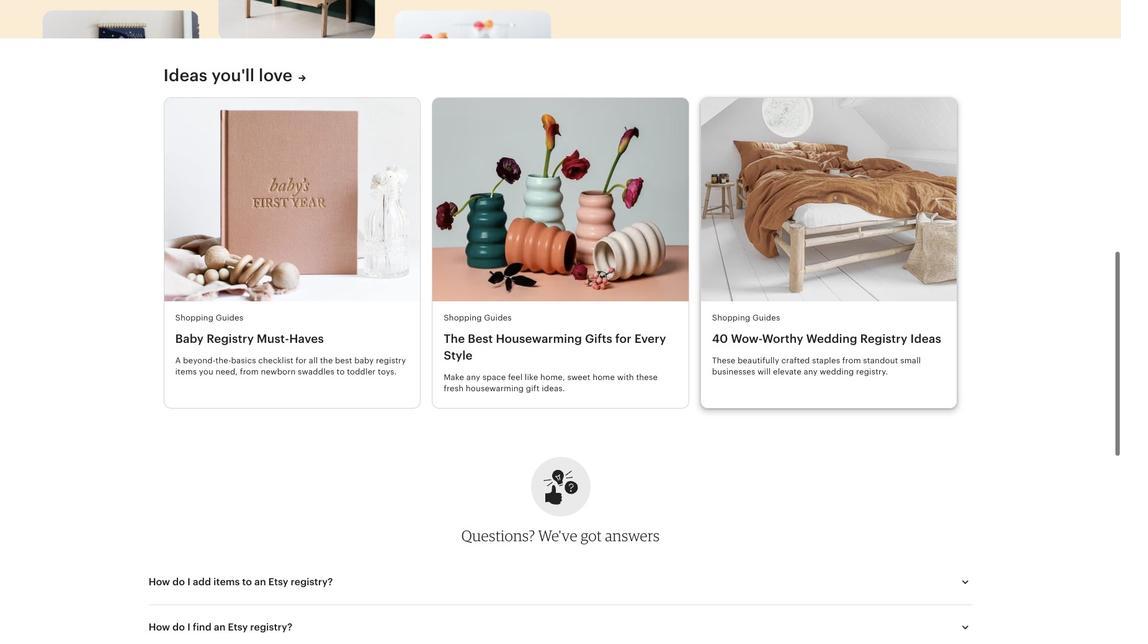 Task type: vqa. For each thing, say whether or not it's contained in the screenshot.
first do from the bottom
yes



Task type: locate. For each thing, give the bounding box(es) containing it.
0 horizontal spatial items
[[175, 367, 197, 377]]

shopping guides
[[175, 313, 243, 323], [444, 313, 512, 323], [712, 313, 780, 323]]

2 i from the top
[[187, 622, 190, 634]]

do for find
[[173, 622, 185, 634]]

0 horizontal spatial etsy
[[228, 622, 248, 634]]

1 do from the top
[[173, 576, 185, 588]]

for left all
[[296, 356, 307, 365]]

shopping up the
[[444, 313, 482, 323]]

basics
[[231, 356, 256, 365]]

best
[[468, 333, 493, 346]]

0 vertical spatial an
[[254, 576, 266, 588]]

do inside how do i find an etsy registry? "dropdown button"
[[173, 622, 185, 634]]

shopping guides up wow-
[[712, 313, 780, 323]]

i left find
[[187, 622, 190, 634]]

ideas you'll love
[[164, 66, 293, 85]]

to down the best
[[337, 367, 345, 377]]

gifts
[[585, 333, 613, 346]]

small
[[901, 356, 921, 365]]

2 horizontal spatial guides
[[753, 313, 780, 323]]

any down the crafted
[[804, 367, 818, 377]]

like
[[525, 373, 538, 382]]

for
[[616, 333, 632, 346], [296, 356, 307, 365]]

the
[[320, 356, 333, 365]]

0 horizontal spatial guides
[[216, 313, 243, 323]]

shopping for baby
[[175, 313, 214, 323]]

home
[[593, 373, 615, 382]]

an right add
[[254, 576, 266, 588]]

guides for registry
[[216, 313, 243, 323]]

gift
[[526, 384, 540, 393]]

0 horizontal spatial shopping guides
[[175, 313, 243, 323]]

0 vertical spatial registry?
[[291, 576, 333, 588]]

1 vertical spatial how
[[149, 622, 170, 634]]

from up wedding
[[843, 356, 861, 365]]

1 horizontal spatial shopping
[[444, 313, 482, 323]]

from
[[843, 356, 861, 365], [240, 367, 259, 377]]

0 horizontal spatial to
[[242, 576, 252, 588]]

shopping guides up baby
[[175, 313, 243, 323]]

0 vertical spatial to
[[337, 367, 345, 377]]

how for how do i find an etsy registry?
[[149, 622, 170, 634]]

how left find
[[149, 622, 170, 634]]

these
[[712, 356, 736, 365]]

elevate
[[773, 367, 802, 377]]

3 guides from the left
[[753, 313, 780, 323]]

3 shopping guides from the left
[[712, 313, 780, 323]]

for right gifts
[[616, 333, 632, 346]]

0 vertical spatial how
[[149, 576, 170, 588]]

40
[[712, 333, 728, 346]]

1 vertical spatial i
[[187, 622, 190, 634]]

1 vertical spatial an
[[214, 622, 226, 634]]

guides for wow-
[[753, 313, 780, 323]]

any inside the make any space feel like home, sweet home with these fresh housewarming gift ideas.
[[467, 373, 480, 382]]

worthy
[[762, 333, 804, 346]]

wow-
[[731, 333, 762, 346]]

shopping guides up best
[[444, 313, 512, 323]]

1 i from the top
[[187, 576, 190, 588]]

do
[[173, 576, 185, 588], [173, 622, 185, 634]]

registry?
[[291, 576, 333, 588], [250, 622, 292, 634]]

2 horizontal spatial shopping guides
[[712, 313, 780, 323]]

2 how from the top
[[149, 622, 170, 634]]

0 vertical spatial etsy
[[268, 576, 288, 588]]

40 wow-worthy wedding registry ideas
[[712, 333, 942, 346]]

for inside a beyond-the-basics checklist for all the best baby registry items you need, from newborn swaddles to toddler toys.
[[296, 356, 307, 365]]

1 how from the top
[[149, 576, 170, 588]]

registry.
[[856, 367, 888, 377]]

registry up the- on the bottom of page
[[207, 333, 254, 346]]

from down basics
[[240, 367, 259, 377]]

any right the "make"
[[467, 373, 480, 382]]

items inside dropdown button
[[213, 576, 240, 588]]

1 vertical spatial from
[[240, 367, 259, 377]]

items
[[175, 367, 197, 377], [213, 576, 240, 588]]

1 horizontal spatial ideas
[[911, 333, 942, 346]]

3 shopping from the left
[[712, 313, 751, 323]]

etsy inside dropdown button
[[268, 576, 288, 588]]

1 vertical spatial etsy
[[228, 622, 248, 634]]

0 vertical spatial i
[[187, 576, 190, 588]]

items down a
[[175, 367, 197, 377]]

guides up best
[[484, 313, 512, 323]]

all
[[309, 356, 318, 365]]

i inside "dropdown button"
[[187, 622, 190, 634]]

items inside a beyond-the-basics checklist for all the best baby registry items you need, from newborn swaddles to toddler toys.
[[175, 367, 197, 377]]

1 vertical spatial registry?
[[250, 622, 292, 634]]

0 horizontal spatial for
[[296, 356, 307, 365]]

1 horizontal spatial guides
[[484, 313, 512, 323]]

i inside dropdown button
[[187, 576, 190, 588]]

etsy
[[268, 576, 288, 588], [228, 622, 248, 634]]

beautifully
[[738, 356, 779, 365]]

registry up standout
[[860, 333, 908, 346]]

2 guides from the left
[[484, 313, 512, 323]]

guides up baby registry must-haves
[[216, 313, 243, 323]]

0 vertical spatial for
[[616, 333, 632, 346]]

an inside dropdown button
[[254, 576, 266, 588]]

how left add
[[149, 576, 170, 588]]

0 horizontal spatial an
[[214, 622, 226, 634]]

shopping up 40
[[712, 313, 751, 323]]

an
[[254, 576, 266, 588], [214, 622, 226, 634]]

wedding
[[820, 367, 854, 377]]

how inside dropdown button
[[149, 576, 170, 588]]

guides up worthy
[[753, 313, 780, 323]]

shopping
[[175, 313, 214, 323], [444, 313, 482, 323], [712, 313, 751, 323]]

to
[[337, 367, 345, 377], [242, 576, 252, 588]]

2 shopping from the left
[[444, 313, 482, 323]]

do inside how do i add items to an etsy registry? dropdown button
[[173, 576, 185, 588]]

the-
[[216, 356, 231, 365]]

haves
[[289, 333, 324, 346]]

every
[[635, 333, 666, 346]]

1 vertical spatial ideas
[[911, 333, 942, 346]]

1 vertical spatial do
[[173, 622, 185, 634]]

how inside "dropdown button"
[[149, 622, 170, 634]]

1 horizontal spatial to
[[337, 367, 345, 377]]

0 horizontal spatial from
[[240, 367, 259, 377]]

registry
[[207, 333, 254, 346], [860, 333, 908, 346]]

need,
[[216, 367, 238, 377]]

toys.
[[378, 367, 397, 377]]

0 horizontal spatial shopping
[[175, 313, 214, 323]]

1 horizontal spatial items
[[213, 576, 240, 588]]

2 shopping guides from the left
[[444, 313, 512, 323]]

to inside a beyond-the-basics checklist for all the best baby registry items you need, from newborn swaddles to toddler toys.
[[337, 367, 345, 377]]

businesses
[[712, 367, 756, 377]]

0 horizontal spatial registry
[[207, 333, 254, 346]]

0 vertical spatial from
[[843, 356, 861, 365]]

i for add
[[187, 576, 190, 588]]

items right add
[[213, 576, 240, 588]]

2 horizontal spatial shopping
[[712, 313, 751, 323]]

ideas up small
[[911, 333, 942, 346]]

swaddles
[[298, 367, 334, 377]]

1 shopping from the left
[[175, 313, 214, 323]]

to right add
[[242, 576, 252, 588]]

1 vertical spatial for
[[296, 356, 307, 365]]

ideas left you'll
[[164, 66, 207, 85]]

got
[[581, 527, 602, 545]]

1 vertical spatial items
[[213, 576, 240, 588]]

2 do from the top
[[173, 622, 185, 634]]

questions? we've got answers
[[462, 527, 660, 545]]

staples
[[812, 356, 840, 365]]

1 horizontal spatial etsy
[[268, 576, 288, 588]]

add
[[193, 576, 211, 588]]

how
[[149, 576, 170, 588], [149, 622, 170, 634]]

guides
[[216, 313, 243, 323], [484, 313, 512, 323], [753, 313, 780, 323]]

1 horizontal spatial an
[[254, 576, 266, 588]]

0 horizontal spatial ideas
[[164, 66, 207, 85]]

beyond-
[[183, 356, 216, 365]]

an right find
[[214, 622, 226, 634]]

the best housewarming gifts for every style
[[444, 333, 666, 362]]

must-
[[257, 333, 289, 346]]

shopping up baby
[[175, 313, 214, 323]]

2 registry from the left
[[860, 333, 908, 346]]

0 vertical spatial items
[[175, 367, 197, 377]]

i left add
[[187, 576, 190, 588]]

1 horizontal spatial any
[[804, 367, 818, 377]]

1 guides from the left
[[216, 313, 243, 323]]

any
[[804, 367, 818, 377], [467, 373, 480, 382]]

will
[[758, 367, 771, 377]]

1 horizontal spatial for
[[616, 333, 632, 346]]

1 shopping guides from the left
[[175, 313, 243, 323]]

0 horizontal spatial any
[[467, 373, 480, 382]]

1 horizontal spatial shopping guides
[[444, 313, 512, 323]]

1 horizontal spatial from
[[843, 356, 861, 365]]

space
[[483, 373, 506, 382]]

1 horizontal spatial registry
[[860, 333, 908, 346]]

0 vertical spatial do
[[173, 576, 185, 588]]

do left add
[[173, 576, 185, 588]]

i
[[187, 576, 190, 588], [187, 622, 190, 634]]

the
[[444, 333, 465, 346]]

do left find
[[173, 622, 185, 634]]

ideas
[[164, 66, 207, 85], [911, 333, 942, 346]]

shopping for 40
[[712, 313, 751, 323]]

toddler
[[347, 367, 376, 377]]

shopping for the
[[444, 313, 482, 323]]

0 vertical spatial ideas
[[164, 66, 207, 85]]

1 vertical spatial to
[[242, 576, 252, 588]]



Task type: describe. For each thing, give the bounding box(es) containing it.
from inside a beyond-the-basics checklist for all the best baby registry items you need, from newborn swaddles to toddler toys.
[[240, 367, 259, 377]]

registry? inside dropdown button
[[291, 576, 333, 588]]

fresh
[[444, 384, 464, 393]]

feel
[[508, 373, 523, 382]]

make
[[444, 373, 464, 382]]

make any space feel like home, sweet home with these fresh housewarming gift ideas.
[[444, 373, 658, 393]]

from inside these beautifully crafted staples from standout small businesses will elevate any wedding registry.
[[843, 356, 861, 365]]

standout
[[863, 356, 898, 365]]

home,
[[541, 373, 565, 382]]

wedding
[[806, 333, 858, 346]]

style
[[444, 349, 473, 362]]

crafted
[[782, 356, 810, 365]]

ideas you'll love link
[[164, 65, 306, 87]]

i for find
[[187, 622, 190, 634]]

shopping guides for wow-
[[712, 313, 780, 323]]

best
[[335, 356, 352, 365]]

we've
[[538, 527, 578, 545]]

for inside the best housewarming gifts for every style
[[616, 333, 632, 346]]

these
[[636, 373, 658, 382]]

you
[[199, 367, 213, 377]]

registry? inside "dropdown button"
[[250, 622, 292, 634]]

newborn
[[261, 367, 296, 377]]

a beyond-the-basics checklist for all the best baby registry items you need, from newborn swaddles to toddler toys.
[[175, 356, 406, 377]]

these beautifully crafted staples from standout small businesses will elevate any wedding registry.
[[712, 356, 921, 377]]

how do i add items to an etsy registry?
[[149, 576, 333, 588]]

ideas.
[[542, 384, 565, 393]]

find
[[193, 622, 212, 634]]

do for add
[[173, 576, 185, 588]]

shopping guides for registry
[[175, 313, 243, 323]]

sweet
[[567, 373, 591, 382]]

shopping guides for best
[[444, 313, 512, 323]]

any inside these beautifully crafted staples from standout small businesses will elevate any wedding registry.
[[804, 367, 818, 377]]

etsy inside "dropdown button"
[[228, 622, 248, 634]]

guides for best
[[484, 313, 512, 323]]

how do i add items to an etsy registry? button
[[137, 568, 984, 598]]

registry
[[376, 356, 406, 365]]

how do i find an etsy registry? button
[[137, 613, 984, 634]]

with
[[617, 373, 634, 382]]

you'll
[[212, 66, 255, 85]]

love
[[259, 66, 293, 85]]

baby
[[175, 333, 204, 346]]

how for how do i add items to an etsy registry?
[[149, 576, 170, 588]]

housewarming
[[496, 333, 582, 346]]

to inside dropdown button
[[242, 576, 252, 588]]

how do i find an etsy registry?
[[149, 622, 292, 634]]

1 registry from the left
[[207, 333, 254, 346]]

baby
[[355, 356, 374, 365]]

a
[[175, 356, 181, 365]]

housewarming
[[466, 384, 524, 393]]

answers
[[605, 527, 660, 545]]

baby registry must-haves
[[175, 333, 324, 346]]

an inside "dropdown button"
[[214, 622, 226, 634]]

questions?
[[462, 527, 535, 545]]

checklist
[[258, 356, 293, 365]]

ideas inside ideas you'll love link
[[164, 66, 207, 85]]



